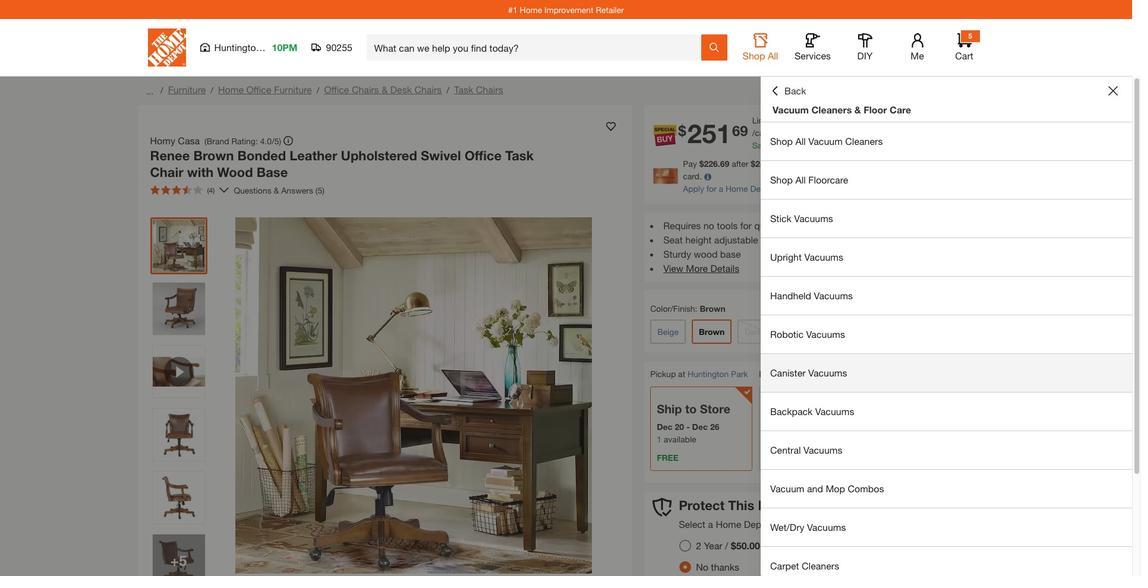 Task type: vqa. For each thing, say whether or not it's contained in the screenshot.
Casa
yes



Task type: locate. For each thing, give the bounding box(es) containing it.
1 horizontal spatial 20
[[773, 115, 782, 125]]

vacuums right robotic
[[806, 329, 845, 340]]

1 vertical spatial task
[[505, 148, 534, 163]]

vacuums for handheld vacuums
[[814, 290, 853, 301]]

vacuum right (
[[808, 136, 843, 147]]

to up '-'
[[685, 402, 697, 416]]

vacuums up the 22
[[815, 406, 854, 417]]

0 vertical spatial 90255
[[326, 42, 352, 53]]

90255 button
[[312, 42, 353, 53]]

carpet cleaners
[[770, 560, 839, 572]]

available
[[664, 434, 696, 444]]

25 inside limit 20 per order /carton $ 411 . 94 save $ 160 . 25 ( 39 %)
[[794, 140, 803, 150]]

1 vertical spatial to
[[685, 402, 697, 416]]

swivel
[[421, 148, 461, 163]]

card
[[816, 184, 834, 194]]

a down the 226.69
[[719, 184, 723, 194]]

vacuums inside robotic vacuums link
[[806, 329, 845, 340]]

thanks
[[711, 562, 739, 573]]

office right "swivel"
[[465, 148, 502, 163]]

0 horizontal spatial &
[[274, 185, 279, 195]]

1 free from the left
[[657, 453, 679, 463]]

more
[[686, 263, 708, 274]]

shop all floorcare
[[770, 174, 848, 185]]

/ right furniture link
[[211, 85, 213, 95]]

0 horizontal spatial park
[[264, 42, 283, 53]]

0 horizontal spatial task
[[454, 84, 473, 95]]

home office furniture link
[[218, 84, 312, 95]]

and left mop
[[807, 483, 823, 494]]

all
[[768, 50, 778, 61], [795, 136, 806, 147], [795, 174, 806, 185]]

#1 home improvement retailer
[[508, 4, 624, 15]]

casa
[[178, 135, 200, 146]]

free down friday, on the right of the page
[[766, 453, 787, 463]]

vacuums right the handheld
[[814, 290, 853, 301]]

.
[[800, 128, 802, 138], [792, 140, 794, 150]]

pickup at huntington park
[[650, 369, 748, 379]]

1 horizontal spatial 90255
[[808, 370, 831, 380]]

1 horizontal spatial task
[[505, 148, 534, 163]]

vacuums for wet/dry vacuums
[[807, 522, 846, 533]]

shop inside button
[[743, 50, 765, 61]]

0 vertical spatial depot
[[750, 184, 773, 194]]

vacuum down back button
[[773, 104, 809, 115]]

a right select
[[708, 519, 713, 530]]

vacuums for canister vacuums
[[808, 367, 847, 379]]

protection
[[773, 519, 816, 530]]

to left 90255 link
[[798, 369, 805, 379]]

depot down off
[[750, 184, 773, 194]]

cleaners right the carpet
[[802, 560, 839, 572]]

this
[[728, 498, 754, 513]]

2 vertical spatial shop
[[770, 174, 793, 185]]

& down base on the top left
[[274, 185, 279, 195]]

1 horizontal spatial dec
[[692, 422, 708, 432]]

1 vertical spatial .
[[792, 140, 794, 150]]

2 horizontal spatial chairs
[[476, 84, 503, 95]]

no thanks
[[696, 562, 739, 573]]

20 left per
[[773, 115, 782, 125]]

vacuum
[[773, 104, 809, 115], [808, 136, 843, 147], [770, 483, 804, 494]]

furniture down 10pm
[[274, 84, 312, 95]]

2 vertical spatial brown
[[699, 327, 725, 337]]

0 horizontal spatial a
[[708, 519, 713, 530]]

brown down (brand in the top left of the page
[[193, 148, 234, 163]]

2 dec from the left
[[692, 422, 708, 432]]

year
[[704, 540, 722, 552]]

2 vertical spatial a
[[708, 519, 713, 530]]

limit 20 per order /carton $ 411 . 94 save $ 160 . 25 ( 39 %)
[[752, 115, 827, 150]]

$ inside $ 251 69
[[678, 123, 686, 139]]

69
[[732, 123, 748, 139]]

1 vertical spatial shop
[[770, 136, 793, 147]]

0 vertical spatial 25
[[794, 140, 803, 150]]

all down your
[[795, 174, 806, 185]]

dec inside delivery friday, dec 22
[[795, 422, 810, 432]]

canister vacuums
[[770, 367, 847, 379]]

canister vacuums link
[[761, 354, 1132, 392]]

0 vertical spatial a
[[951, 159, 956, 169]]

dec up 1
[[657, 422, 673, 432]]

0 horizontal spatial 90255
[[326, 42, 352, 53]]

25 left off
[[755, 159, 765, 169]]

25 left (
[[794, 140, 803, 150]]

vacuums inside wet/dry vacuums "link"
[[807, 522, 846, 533]]

vacuums for stick vacuums
[[794, 213, 833, 224]]

menu containing shop all vacuum cleaners
[[761, 122, 1132, 577]]

furniture link
[[168, 84, 206, 95]]

1 vertical spatial 20
[[675, 422, 684, 432]]

(5)
[[315, 185, 324, 195]]

0 horizontal spatial and
[[780, 220, 796, 231]]

vacuums inside the "upright vacuums" 'link'
[[804, 251, 843, 263]]

2 vertical spatial all
[[795, 174, 806, 185]]

1 horizontal spatial chairs
[[415, 84, 442, 95]]

0 horizontal spatial for
[[707, 184, 717, 194]]

qualifying
[[823, 159, 859, 169]]

1 vertical spatial park
[[731, 369, 748, 379]]

home up 2 year / $50.00
[[716, 519, 741, 530]]

park up home office furniture link
[[264, 42, 283, 53]]

handheld
[[770, 290, 811, 301]]

20 left '-'
[[675, 422, 684, 432]]

1 horizontal spatial free
[[766, 453, 787, 463]]

1 horizontal spatial &
[[382, 84, 388, 95]]

to inside delivering to 90255
[[798, 369, 805, 379]]

0 horizontal spatial chairs
[[352, 84, 379, 95]]

stick vacuums
[[770, 213, 833, 224]]

1 vertical spatial brown
[[700, 304, 726, 314]]

office down huntington park
[[246, 84, 271, 95]]

/ left task chairs link at top left
[[447, 85, 449, 95]]

vacuums down vacuum and mop combos
[[807, 522, 846, 533]]

vacuums down easy
[[804, 251, 843, 263]]

order
[[799, 115, 818, 125]]

vacuums right canister
[[808, 367, 847, 379]]

a left new
[[951, 159, 956, 169]]

task
[[454, 84, 473, 95], [505, 148, 534, 163]]

2 free from the left
[[766, 453, 787, 463]]

1 horizontal spatial to
[[798, 369, 805, 379]]

home inside the protect this item select a home depot protection plan by allstate for:
[[716, 519, 741, 530]]

dec left the 22
[[795, 422, 810, 432]]

1 vertical spatial &
[[855, 104, 861, 115]]

/
[[160, 85, 163, 95], [211, 85, 213, 95], [317, 85, 319, 95], [447, 85, 449, 95], [725, 540, 728, 552]]

item
[[758, 498, 786, 513]]

226.69
[[704, 159, 729, 169]]

$
[[678, 123, 686, 139], [781, 128, 786, 138], [773, 140, 778, 150], [699, 159, 704, 169], [751, 159, 755, 169]]

0 vertical spatial .
[[800, 128, 802, 138]]

and left easy
[[780, 220, 796, 231]]

2 horizontal spatial office
[[465, 148, 502, 163]]

view more details link
[[663, 263, 739, 274]]

/ right year
[[725, 540, 728, 552]]

office inside renee brown bonded leather upholstered swivel office task chair with wood base
[[465, 148, 502, 163]]

0 vertical spatial 20
[[773, 115, 782, 125]]

for up adjustable
[[740, 220, 752, 231]]

3 dec from the left
[[795, 422, 810, 432]]

0 horizontal spatial office
[[246, 84, 271, 95]]

huntington
[[214, 42, 261, 53], [688, 369, 729, 379]]

cleaners up purchase
[[845, 136, 883, 147]]

0 vertical spatial &
[[382, 84, 388, 95]]

$ up 160
[[781, 128, 786, 138]]

1 horizontal spatial furniture
[[274, 84, 312, 95]]

furniture
[[168, 84, 206, 95], [274, 84, 312, 95]]

0 vertical spatial all
[[768, 50, 778, 61]]

3 chairs from the left
[[476, 84, 503, 95]]

2 vertical spatial cleaners
[[802, 560, 839, 572]]

base
[[720, 248, 741, 260]]

vacuums inside stick vacuums "link"
[[794, 213, 833, 224]]

1 horizontal spatial a
[[719, 184, 723, 194]]

color/finish
[[650, 304, 695, 314]]

$ right pay
[[699, 159, 704, 169]]

free down 1
[[657, 453, 679, 463]]

to inside ship to store dec 20 - dec 26 1 available
[[685, 402, 697, 416]]

1 horizontal spatial for
[[740, 220, 752, 231]]

apply
[[683, 184, 704, 194]]

free
[[657, 453, 679, 463], [766, 453, 787, 463]]

1 vertical spatial depot
[[744, 519, 770, 530]]

brown right :
[[700, 304, 726, 314]]

$ left 251
[[678, 123, 686, 139]]

1 vertical spatial 90255
[[808, 370, 831, 380]]

consumer
[[775, 184, 814, 194]]

pay
[[683, 159, 697, 169]]

depot inside the protect this item select a home depot protection plan by allstate for:
[[744, 519, 770, 530]]

huntington right at at the right
[[688, 369, 729, 379]]

1 vertical spatial and
[[807, 483, 823, 494]]

/ right '...'
[[160, 85, 163, 95]]

/carton
[[752, 128, 779, 138]]

drawer close image
[[1108, 86, 1118, 96]]

411
[[786, 128, 800, 138]]

1 vertical spatial all
[[795, 136, 806, 147]]

. down the order
[[800, 128, 802, 138]]

to for store
[[685, 402, 697, 416]]

90255 up ... / furniture / home office furniture / office chairs & desk chairs / task chairs
[[326, 42, 352, 53]]

chair
[[150, 164, 183, 180]]

option group containing 2 year /
[[675, 536, 770, 577]]

office chairs & desk chairs link
[[324, 84, 442, 95]]

0 vertical spatial to
[[798, 369, 805, 379]]

2 furniture from the left
[[274, 84, 312, 95]]

diy
[[857, 50, 873, 61]]

task chairs link
[[454, 84, 503, 95]]

brown
[[193, 148, 234, 163], [700, 304, 726, 314], [699, 327, 725, 337]]

& inside ... / furniture / home office furniture / office chairs & desk chairs / task chairs
[[382, 84, 388, 95]]

home right #1
[[520, 4, 542, 15]]

0 vertical spatial brown
[[193, 148, 234, 163]]

vacuums inside handheld vacuums link
[[814, 290, 853, 301]]

1 horizontal spatial huntington
[[688, 369, 729, 379]]

2 vertical spatial vacuum
[[770, 483, 804, 494]]

brown down color/finish : brown
[[699, 327, 725, 337]]

0 vertical spatial cleaners
[[812, 104, 852, 115]]

home right furniture link
[[218, 84, 244, 95]]

vacuums down the 22
[[804, 445, 843, 456]]

vacuums down card
[[794, 213, 833, 224]]

0 vertical spatial task
[[454, 84, 473, 95]]

office down 90255 "button"
[[324, 84, 349, 95]]

0 vertical spatial and
[[780, 220, 796, 231]]

90255 right canister
[[808, 370, 831, 380]]

2
[[696, 540, 701, 552]]

shop for shop all
[[743, 50, 765, 61]]

1 vertical spatial for
[[740, 220, 752, 231]]

cleaners up shop all vacuum cleaners at the right of page
[[812, 104, 852, 115]]

leather
[[290, 148, 337, 163]]

improvement
[[544, 4, 593, 15]]

dec right '-'
[[692, 422, 708, 432]]

park left delivering
[[731, 369, 748, 379]]

upholstered
[[341, 148, 417, 163]]

menu
[[761, 122, 1132, 577]]

cleaners for carpet cleaners
[[802, 560, 839, 572]]

90255 inside delivering to 90255
[[808, 370, 831, 380]]

apply now image
[[653, 168, 683, 184]]

brown button
[[692, 320, 732, 344]]

0 vertical spatial vacuum
[[773, 104, 809, 115]]

0 horizontal spatial to
[[685, 402, 697, 416]]

all inside button
[[768, 50, 778, 61]]

0 vertical spatial shop
[[743, 50, 765, 61]]

1 horizontal spatial office
[[324, 84, 349, 95]]

option group
[[675, 536, 770, 577]]

brown homy casa task chairs renee 1f.4 image
[[152, 535, 205, 577]]

2 horizontal spatial a
[[951, 159, 956, 169]]

0 horizontal spatial free
[[657, 453, 679, 463]]

vacuum up item
[[770, 483, 804, 494]]

stick vacuums link
[[761, 200, 1132, 238]]

store
[[700, 402, 730, 416]]

dec
[[657, 422, 673, 432], [692, 422, 708, 432], [795, 422, 810, 432]]

2 horizontal spatial &
[[855, 104, 861, 115]]

0 vertical spatial park
[[264, 42, 283, 53]]

. down 411
[[792, 140, 794, 150]]

for down info image
[[707, 184, 717, 194]]

care
[[890, 104, 911, 115]]

your total qualifying purchase upon opening a new card.
[[683, 159, 973, 181]]

task inside renee brown bonded leather upholstered swivel office task chair with wood base
[[505, 148, 534, 163]]

1 vertical spatial huntington
[[688, 369, 729, 379]]

22
[[813, 422, 822, 432]]

bonded
[[237, 148, 286, 163]]

renee brown bonded leather upholstered swivel office task chair with wood base
[[150, 148, 534, 180]]

& left the floor
[[855, 104, 861, 115]]

to for 90255
[[798, 369, 805, 379]]

0 horizontal spatial .
[[792, 140, 794, 150]]

0 horizontal spatial furniture
[[168, 84, 206, 95]]

delivery friday, dec 22
[[766, 402, 822, 432]]

cleaners for vacuum cleaners & floor care
[[812, 104, 852, 115]]

services
[[795, 50, 831, 61]]

huntington left 10pm
[[214, 42, 261, 53]]

depot down item
[[744, 519, 770, 530]]

homy casa
[[150, 135, 200, 146]]

0 vertical spatial huntington
[[214, 42, 261, 53]]

1 horizontal spatial 25
[[794, 140, 803, 150]]

vacuums inside canister vacuums link
[[808, 367, 847, 379]]

cart
[[955, 50, 973, 61]]

vacuum for and
[[770, 483, 804, 494]]

%)
[[817, 140, 827, 150]]

2 horizontal spatial dec
[[795, 422, 810, 432]]

20 inside limit 20 per order /carton $ 411 . 94 save $ 160 . 25 ( 39 %)
[[773, 115, 782, 125]]

vacuums inside central vacuums link
[[804, 445, 843, 456]]

& left desk
[[382, 84, 388, 95]]

0 horizontal spatial dec
[[657, 422, 673, 432]]

all up back button
[[768, 50, 778, 61]]

wet/dry vacuums
[[770, 522, 846, 533]]

vacuums inside backpack vacuums link
[[815, 406, 854, 417]]

1 vertical spatial 25
[[755, 159, 765, 169]]

furniture right ... button
[[168, 84, 206, 95]]

1 horizontal spatial and
[[807, 483, 823, 494]]

chairs
[[352, 84, 379, 95], [415, 84, 442, 95], [476, 84, 503, 95]]

all left 39
[[795, 136, 806, 147]]

a
[[951, 159, 956, 169], [719, 184, 723, 194], [708, 519, 713, 530]]

vacuums
[[794, 213, 833, 224], [804, 251, 843, 263], [814, 290, 853, 301], [806, 329, 845, 340], [808, 367, 847, 379], [815, 406, 854, 417], [804, 445, 843, 456], [807, 522, 846, 533]]

1 furniture from the left
[[168, 84, 206, 95]]

back button
[[770, 85, 806, 97]]

park
[[264, 42, 283, 53], [731, 369, 748, 379]]

for inside requires no tools for quick and easy assembly seat height adjustable sturdy wood base view more details
[[740, 220, 752, 231]]

canister
[[770, 367, 806, 379]]

feedback link image
[[1125, 201, 1141, 265]]

0 horizontal spatial 20
[[675, 422, 684, 432]]

brown homy casa task chairs renee e1.1 image
[[152, 283, 205, 335]]



Task type: describe. For each thing, give the bounding box(es) containing it.
back
[[785, 85, 806, 96]]

no
[[704, 220, 714, 231]]

... button
[[144, 83, 156, 99]]

your
[[786, 159, 802, 169]]

:
[[695, 304, 697, 314]]

central
[[770, 445, 801, 456]]

opening
[[919, 159, 949, 169]]

brown inside renee brown bonded leather upholstered swivel office task chair with wood base
[[193, 148, 234, 163]]

me button
[[898, 33, 936, 62]]

shop for shop all floorcare
[[770, 174, 793, 185]]

all for shop all vacuum cleaners
[[795, 136, 806, 147]]

info image
[[704, 174, 711, 181]]

and inside requires no tools for quick and easy assembly seat height adjustable sturdy wood base view more details
[[780, 220, 796, 231]]

huntington park button
[[688, 369, 748, 379]]

brown homy casa task chairs renee 4f.3 image
[[152, 472, 205, 524]]

(4)
[[207, 186, 215, 195]]

2 vertical spatial &
[[274, 185, 279, 195]]

per
[[784, 115, 796, 125]]

view
[[663, 263, 683, 274]]

requires
[[663, 220, 701, 231]]

new
[[958, 159, 973, 169]]

central vacuums
[[770, 445, 843, 456]]

vacuums for robotic vacuums
[[806, 329, 845, 340]]

cart 5
[[955, 32, 973, 61]]

shop all vacuum cleaners
[[770, 136, 883, 147]]

quick
[[754, 220, 778, 231]]

services button
[[794, 33, 832, 62]]

card.
[[683, 171, 702, 181]]

$ right after
[[751, 159, 755, 169]]

protect this item select a home depot protection plan by allstate for:
[[679, 498, 901, 530]]

#1
[[508, 4, 517, 15]]

4.0
[[260, 136, 272, 146]]

39
[[808, 140, 817, 150]]

robotic vacuums link
[[761, 316, 1132, 354]]

free for to
[[657, 453, 679, 463]]

questions & answers (5)
[[234, 185, 324, 195]]

vacuums for backpack vacuums
[[815, 406, 854, 417]]

1 vertical spatial vacuum
[[808, 136, 843, 147]]

brown homy casa task chairs renee 64.0 image
[[152, 220, 205, 272]]

off
[[767, 159, 783, 169]]

apply for a home depot consumer card link
[[683, 184, 834, 194]]

me
[[911, 50, 924, 61]]

the home depot logo image
[[148, 29, 186, 67]]

delivering to 90255
[[759, 369, 831, 380]]

backpack vacuums
[[770, 406, 854, 417]]

0 horizontal spatial huntington
[[214, 42, 261, 53]]

adjustable
[[714, 234, 758, 245]]

vacuum for cleaners
[[773, 104, 809, 115]]

robotic
[[770, 329, 804, 340]]

0 vertical spatial for
[[707, 184, 717, 194]]

10pm
[[272, 42, 297, 53]]

no
[[696, 562, 708, 573]]

1 dec from the left
[[657, 422, 673, 432]]

home down after
[[726, 184, 748, 194]]

ship
[[657, 402, 682, 416]]

upright
[[770, 251, 802, 263]]

6316524675112 image
[[152, 346, 205, 398]]

backpack
[[770, 406, 813, 417]]

What can we help you find today? search field
[[374, 35, 700, 60]]

central vacuums link
[[761, 431, 1132, 470]]

1 vertical spatial a
[[719, 184, 723, 194]]

shop all button
[[741, 33, 779, 62]]

3.5 stars image
[[150, 185, 202, 195]]

2 chairs from the left
[[415, 84, 442, 95]]

height
[[685, 234, 712, 245]]

apply for a home depot consumer card
[[683, 184, 834, 194]]

1 vertical spatial cleaners
[[845, 136, 883, 147]]

90255 link
[[808, 368, 831, 381]]

home inside ... / furniture / home office furniture / office chairs & desk chairs / task chairs
[[218, 84, 244, 95]]

brown homy casa task chairs renee c3.2 image
[[152, 409, 205, 461]]

sturdy
[[663, 248, 691, 260]]

upright vacuums link
[[761, 238, 1132, 276]]

save
[[752, 140, 771, 150]]

1 horizontal spatial park
[[731, 369, 748, 379]]

vacuums for upright vacuums
[[804, 251, 843, 263]]

all for shop all
[[768, 50, 778, 61]]

combos
[[848, 483, 884, 494]]

handheld vacuums link
[[761, 277, 1132, 315]]

handheld vacuums
[[770, 290, 853, 301]]

1 horizontal spatial .
[[800, 128, 802, 138]]

26
[[710, 422, 719, 432]]

a inside the protect this item select a home depot protection plan by allstate for:
[[708, 519, 713, 530]]

wood
[[217, 164, 253, 180]]

1 chairs from the left
[[352, 84, 379, 95]]

20 inside ship to store dec 20 - dec 26 1 available
[[675, 422, 684, 432]]

2 year / $50.00
[[696, 540, 760, 552]]

carpet
[[770, 560, 799, 572]]

assembly
[[821, 220, 862, 231]]

$ right save
[[773, 140, 778, 150]]

/ down 90255 "button"
[[317, 85, 319, 95]]

vacuums for central vacuums
[[804, 445, 843, 456]]

all for shop all floorcare
[[795, 174, 806, 185]]

shop all floorcare link
[[761, 161, 1132, 199]]

(brand rating: 4.0 /5)
[[205, 136, 281, 146]]

delivery
[[766, 402, 811, 416]]

free for friday,
[[766, 453, 787, 463]]

0 horizontal spatial 25
[[755, 159, 765, 169]]

floorcare
[[808, 174, 848, 185]]

brown inside button
[[699, 327, 725, 337]]

beige button
[[650, 320, 686, 344]]

task inside ... / furniture / home office furniture / office chairs & desk chairs / task chairs
[[454, 84, 473, 95]]

upright vacuums
[[770, 251, 843, 263]]

homy casa link
[[150, 134, 205, 148]]

total
[[804, 159, 821, 169]]

wood
[[694, 248, 718, 260]]

renee
[[150, 148, 190, 163]]

a inside your total qualifying purchase upon opening a new card.
[[951, 159, 956, 169]]

vacuum cleaners & floor care
[[773, 104, 911, 115]]

shop all vacuum cleaners link
[[761, 122, 1132, 160]]

shop for shop all vacuum cleaners
[[770, 136, 793, 147]]

floor
[[864, 104, 887, 115]]

$50.00
[[731, 540, 760, 552]]

160
[[778, 140, 792, 150]]

wet/dry vacuums link
[[761, 509, 1132, 547]]

beige
[[657, 327, 679, 337]]

at
[[678, 369, 685, 379]]

5
[[968, 32, 972, 40]]

90255 inside "button"
[[326, 42, 352, 53]]

... / furniture / home office furniture / office chairs & desk chairs / task chairs
[[144, 84, 503, 96]]

protect
[[679, 498, 725, 513]]

by
[[840, 519, 851, 530]]



